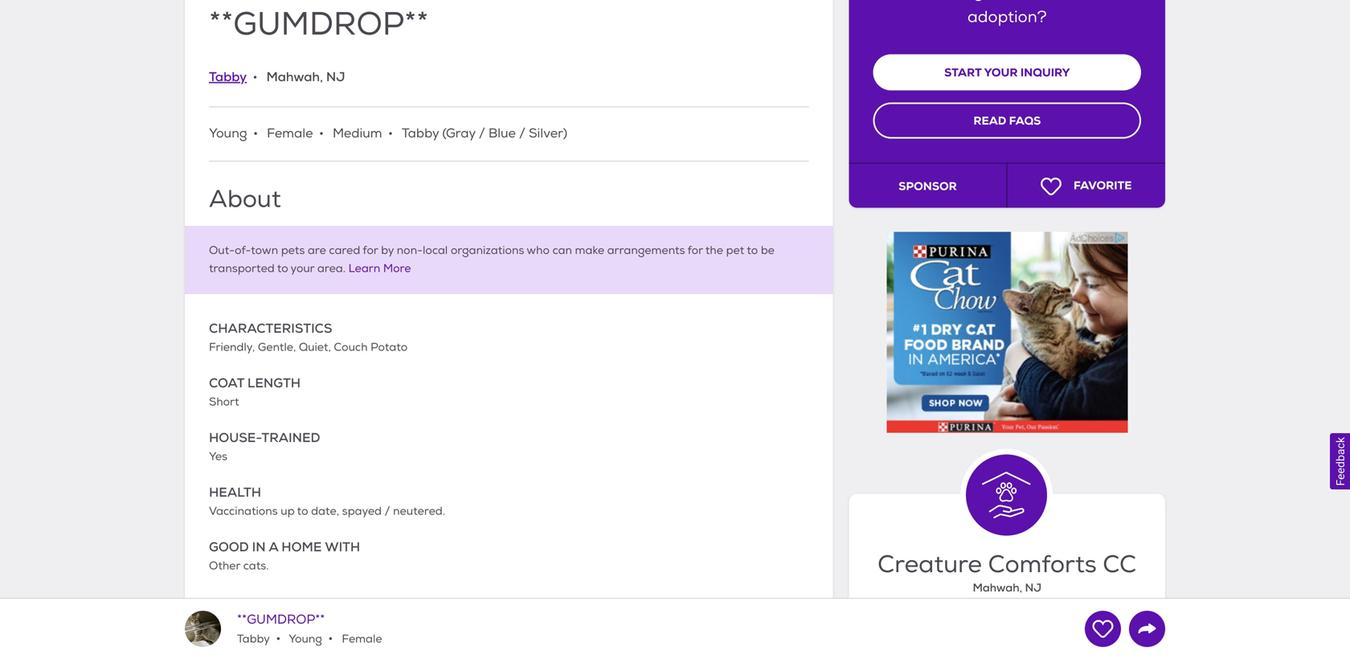 Task type: vqa. For each thing, say whether or not it's contained in the screenshot.
the /
yes



Task type: locate. For each thing, give the bounding box(es) containing it.
out-
[[209, 244, 235, 258]]

**gumdrop** up adoption?
[[988, 0, 1097, 2]]

trained
[[262, 429, 320, 446]]

characteristics friendly, gentle, quiet, couch potato
[[209, 320, 408, 354]]

house-
[[209, 429, 262, 446]]

tabby left (gray
[[402, 125, 439, 141]]

1 horizontal spatial mahwah,
[[973, 580, 1022, 595]]

town
[[251, 244, 278, 258]]

**gumdrop** for young
[[237, 611, 325, 627]]

neutered.
[[393, 504, 445, 518]]

2 vertical spatial to
[[297, 504, 308, 518]]

nj inside the creature comforts cc mahwah, nj
[[1025, 580, 1042, 595]]

are
[[308, 244, 326, 258]]

female inside pet physical characteristics element
[[267, 125, 313, 141]]

adoption?
[[968, 7, 1047, 27]]

to
[[747, 244, 758, 258], [277, 262, 288, 276], [297, 504, 308, 518]]

good
[[209, 538, 249, 555]]

cared
[[329, 244, 360, 258]]

tabby
[[209, 68, 247, 85], [402, 125, 439, 141], [237, 632, 270, 646]]

1 vertical spatial mahwah,
[[973, 580, 1022, 595]]

1 horizontal spatial female
[[339, 632, 382, 646]]

health vaccinations up to date, spayed / neutered.
[[209, 484, 445, 518]]

tabby left the mahwah, nj
[[209, 68, 247, 85]]

0 vertical spatial **gumdrop**
[[988, 0, 1097, 2]]

**gumdrop**
[[988, 0, 1097, 2], [209, 4, 429, 45], [237, 611, 325, 627]]

1 vertical spatial nj
[[1025, 580, 1042, 595]]

a
[[269, 538, 278, 555]]

other
[[209, 559, 240, 573]]

/ right the blue
[[519, 125, 525, 141]]

date,
[[311, 504, 339, 518]]

0 vertical spatial female
[[267, 125, 313, 141]]

/ left the blue
[[479, 125, 485, 141]]

local
[[423, 244, 448, 258]]

gentle,
[[258, 340, 296, 354]]

1 horizontal spatial nj
[[1025, 580, 1042, 595]]

non-
[[397, 244, 423, 258]]

considering
[[891, 0, 983, 2]]

mahwah, right tabby link
[[266, 68, 323, 85]]

cc
[[1103, 549, 1137, 580]]

**gumdrop** down cats.
[[237, 611, 325, 627]]

0 horizontal spatial mahwah,
[[266, 68, 323, 85]]

2 horizontal spatial /
[[519, 125, 525, 141]]

inquiry
[[1021, 65, 1070, 80]]

young
[[209, 125, 247, 141], [287, 632, 322, 646]]

silver)
[[529, 125, 567, 141]]

0 vertical spatial to
[[747, 244, 758, 258]]

0 vertical spatial young
[[209, 125, 247, 141]]

make
[[575, 244, 604, 258]]

/ inside health vaccinations up to date, spayed / neutered.
[[385, 504, 390, 518]]

nj inside pet type element
[[326, 68, 345, 85]]

nj down comforts
[[1025, 580, 1042, 595]]

mahwah, down creature comforts cc link
[[973, 580, 1022, 595]]

in
[[252, 538, 266, 555]]

1 vertical spatial tabby
[[402, 125, 439, 141]]

2 horizontal spatial to
[[747, 244, 758, 258]]

tabby for tabby link
[[209, 68, 247, 85]]

more
[[383, 262, 411, 276]]

1 vertical spatial **gumdrop**
[[209, 4, 429, 45]]

0 vertical spatial nj
[[326, 68, 345, 85]]

female
[[267, 125, 313, 141], [339, 632, 382, 646]]

with
[[325, 538, 360, 555]]

tabby inside pet type element
[[209, 68, 247, 85]]

nj up medium
[[326, 68, 345, 85]]

2 vertical spatial tabby
[[237, 632, 270, 646]]

pet type element
[[209, 67, 345, 87]]

length
[[247, 374, 301, 391]]

pets
[[281, 244, 305, 258]]

start your inquiry link
[[873, 54, 1141, 90]]

to left be
[[747, 244, 758, 258]]

for
[[1101, 0, 1123, 2], [363, 244, 378, 258], [688, 244, 703, 258]]

1 horizontal spatial young
[[287, 632, 322, 646]]

**gumdrop** inside considering       **gumdrop**       for adoption?
[[988, 0, 1097, 2]]

0 horizontal spatial /
[[385, 504, 390, 518]]

vaccinations
[[209, 504, 278, 518]]

area.
[[317, 262, 346, 276]]

0 horizontal spatial young
[[209, 125, 247, 141]]

2 horizontal spatial for
[[1101, 0, 1123, 2]]

health
[[209, 484, 261, 500]]

1 horizontal spatial to
[[297, 504, 308, 518]]

nj
[[326, 68, 345, 85], [1025, 580, 1042, 595]]

0 horizontal spatial nj
[[326, 68, 345, 85]]

comforts
[[988, 549, 1097, 580]]

can
[[552, 244, 572, 258]]

for inside considering       **gumdrop**       for adoption?
[[1101, 0, 1123, 2]]

short
[[209, 395, 239, 409]]

read faqs link
[[873, 102, 1141, 139]]

2 vertical spatial **gumdrop**
[[237, 611, 325, 627]]

mahwah,
[[266, 68, 323, 85], [973, 580, 1022, 595]]

good in a home with other cats.
[[209, 538, 360, 573]]

favorite
[[1074, 178, 1132, 193]]

tabby right **gumdrop** icon
[[237, 632, 270, 646]]

creature comforts cc link
[[865, 549, 1149, 580]]

considering       **gumdrop**       for adoption?
[[891, 0, 1123, 27]]

0 vertical spatial mahwah,
[[266, 68, 323, 85]]

to left your
[[277, 262, 288, 276]]

0 vertical spatial tabby
[[209, 68, 247, 85]]

to right up
[[297, 504, 308, 518]]

0 horizontal spatial to
[[277, 262, 288, 276]]

tabby inside pet physical characteristics element
[[402, 125, 439, 141]]

**gumdrop** up the mahwah, nj
[[209, 4, 429, 45]]

/ right spayed in the left bottom of the page
[[385, 504, 390, 518]]

blue
[[489, 125, 516, 141]]

read
[[974, 113, 1006, 128]]

0 horizontal spatial female
[[267, 125, 313, 141]]

/
[[479, 125, 485, 141], [519, 125, 525, 141], [385, 504, 390, 518]]

quiet,
[[299, 340, 331, 354]]

petfinder alert image
[[209, 648, 227, 659]]



Task type: describe. For each thing, give the bounding box(es) containing it.
advertisement region
[[887, 232, 1128, 433]]

your
[[291, 262, 314, 276]]

start
[[944, 65, 982, 80]]

coat length short
[[209, 374, 301, 409]]

faqs
[[1009, 113, 1041, 128]]

1 vertical spatial to
[[277, 262, 288, 276]]

pet physical characteristics element
[[209, 123, 809, 144]]

1 vertical spatial female
[[339, 632, 382, 646]]

by
[[381, 244, 394, 258]]

cats.
[[243, 559, 269, 573]]

creature comforts cc mahwah, nj
[[878, 549, 1137, 595]]

spayed
[[342, 504, 382, 518]]

learn more link
[[349, 262, 411, 276]]

tabby for tabby (gray / blue / silver)
[[402, 125, 439, 141]]

favorite button
[[1007, 163, 1165, 208]]

about
[[209, 184, 281, 215]]

0 horizontal spatial for
[[363, 244, 378, 258]]

1 horizontal spatial for
[[688, 244, 703, 258]]

the
[[705, 244, 723, 258]]

house-trained yes
[[209, 429, 320, 464]]

to inside health vaccinations up to date, spayed / neutered.
[[297, 504, 308, 518]]

pet
[[726, 244, 744, 258]]

learn
[[349, 262, 380, 276]]

of-
[[235, 244, 251, 258]]

friendly,
[[209, 340, 255, 354]]

mahwah, nj
[[266, 68, 345, 85]]

(gray
[[442, 125, 476, 141]]

up
[[281, 504, 295, 518]]

transported
[[209, 262, 275, 276]]

out-of-town pets are cared for by non-local organizations who can make arrangements for the pet to be transported to your area.
[[209, 244, 775, 276]]

home
[[282, 538, 322, 555]]

characteristics
[[209, 320, 332, 337]]

who
[[527, 244, 550, 258]]

start your inquiry
[[944, 65, 1070, 80]]

arrangements
[[607, 244, 685, 258]]

tabby link
[[209, 68, 247, 85]]

tabby (gray / blue / silver)
[[402, 125, 567, 141]]

read faqs
[[974, 113, 1041, 128]]

sponsor
[[899, 179, 957, 194]]

1 vertical spatial young
[[287, 632, 322, 646]]

learn more
[[349, 262, 411, 276]]

couch
[[334, 340, 368, 354]]

your
[[984, 65, 1018, 80]]

yes
[[209, 450, 227, 464]]

be
[[761, 244, 775, 258]]

1 horizontal spatial /
[[479, 125, 485, 141]]

medium
[[333, 125, 382, 141]]

coat
[[209, 374, 244, 391]]

**gumdrop** image
[[185, 611, 221, 647]]

**gumdrop** for mahwah, nj
[[209, 4, 429, 45]]

organizations
[[451, 244, 524, 258]]

creature
[[878, 549, 982, 580]]

potato
[[371, 340, 408, 354]]

mahwah, inside the creature comforts cc mahwah, nj
[[973, 580, 1022, 595]]

mahwah, inside pet type element
[[266, 68, 323, 85]]

young inside pet physical characteristics element
[[209, 125, 247, 141]]

sponsor button
[[849, 163, 1007, 208]]



